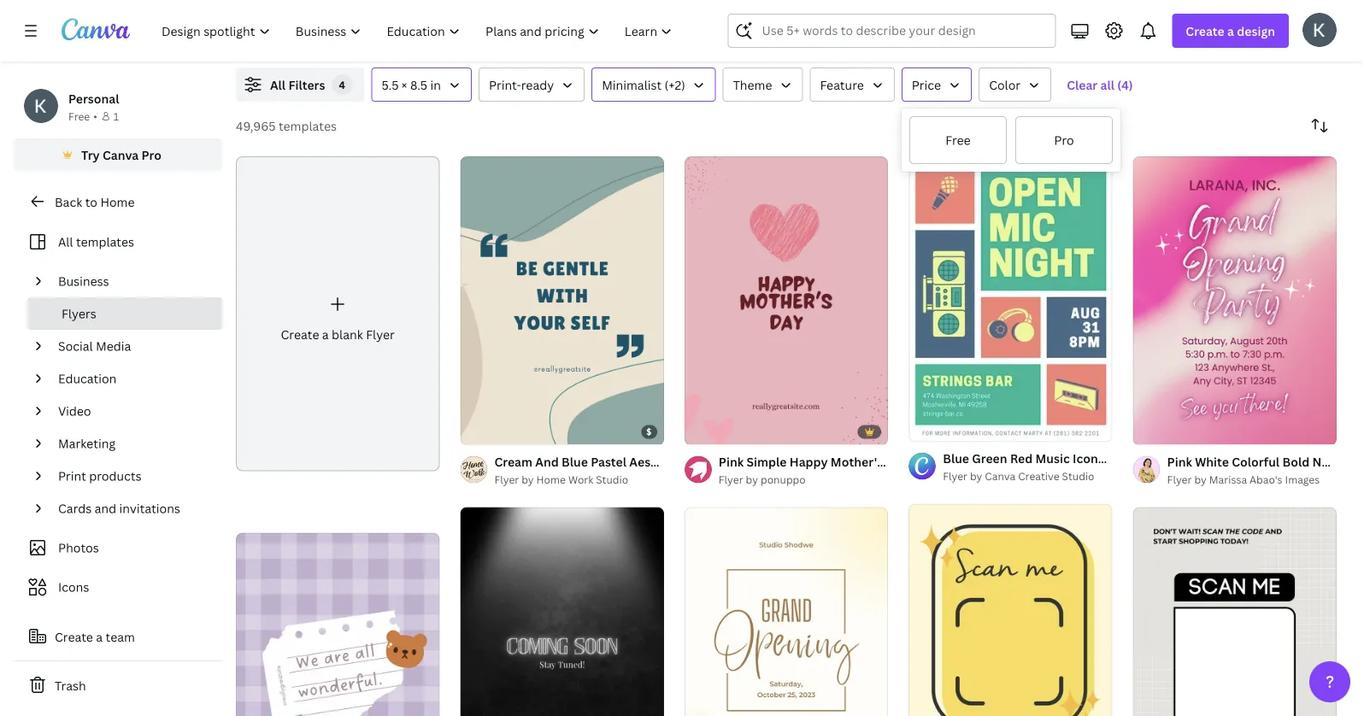 Task type: describe. For each thing, give the bounding box(es) containing it.
marissa
[[1210, 473, 1248, 487]]

ready
[[521, 77, 554, 93]]

pink white colorful bold neon gra flyer by marissa abao's images
[[1168, 454, 1365, 487]]

by inside pink simple happy mother's day (flyer) flyer by ponuppo
[[746, 473, 759, 487]]

icons inside "link"
[[58, 579, 89, 596]]

flyer inside pink white colorful bold neon gra flyer by marissa abao's images
[[1168, 473, 1192, 487]]

trash link
[[14, 669, 222, 703]]

theme button
[[723, 68, 803, 102]]

blue green red music icons open mic night flyer link
[[943, 450, 1230, 468]]

images
[[1286, 473, 1321, 487]]

daily motivation quote social media template (flyer) image
[[236, 533, 440, 717]]

clear
[[1067, 77, 1098, 93]]

flyer inside pink simple happy mother's day (flyer) flyer by ponuppo
[[719, 473, 744, 487]]

a for design
[[1228, 23, 1235, 39]]

social
[[58, 338, 93, 354]]

flyer by home work studio link
[[495, 471, 664, 489]]

flayer
[[787, 454, 823, 470]]

daily
[[688, 454, 718, 470]]

creative
[[1019, 470, 1060, 484]]

video link
[[51, 395, 212, 428]]

pink simple happy mother's day (flyer) image
[[685, 157, 889, 445]]

business
[[58, 273, 109, 289]]

create for create a team
[[55, 629, 93, 645]]

Search search field
[[762, 15, 1045, 47]]

design
[[1238, 23, 1276, 39]]

clear all (4) button
[[1059, 68, 1142, 102]]

(+2)
[[665, 77, 686, 93]]

a for team
[[96, 629, 103, 645]]

0 horizontal spatial home
[[100, 194, 135, 210]]

Sort by button
[[1303, 109, 1337, 143]]

$
[[647, 426, 653, 438]]

business link
[[51, 265, 212, 298]]

personal
[[68, 90, 119, 106]]

theme
[[733, 77, 773, 93]]

all for all templates
[[58, 234, 73, 250]]

1 horizontal spatial pro
[[1055, 132, 1075, 148]]

yellow minimalist scan qr to get discount flyer image
[[909, 504, 1113, 717]]

create a blank flyer link
[[236, 156, 440, 472]]

flyer by marissa abao's images link
[[1168, 471, 1337, 489]]

cards and invitations
[[58, 501, 180, 517]]

clear all (4)
[[1067, 77, 1134, 93]]

icons inside blue green red music icons open mic night flyer flyer by canva creative studio
[[1073, 451, 1105, 467]]

photos link
[[24, 532, 212, 564]]

blue green red music icons open mic night flyer image
[[909, 157, 1113, 442]]

music
[[1036, 451, 1070, 467]]

canva inside button
[[103, 147, 139, 163]]

kendall parks image
[[1303, 13, 1337, 47]]

pink simple happy mother's day (flyer) flyer by ponuppo
[[719, 454, 949, 487]]

cream and blue pastel aesthetic daily motivation flayer link
[[495, 453, 823, 471]]

49,965
[[236, 118, 276, 134]]

create for create a blank flyer
[[281, 326, 319, 343]]

all for all filters
[[270, 77, 286, 93]]

products
[[89, 468, 142, 484]]

flyer right day
[[943, 470, 968, 484]]

5.5 × 8.5 in button
[[372, 68, 472, 102]]

beige modern qr code place promotion flyer image
[[1134, 507, 1337, 717]]

abao's
[[1250, 473, 1283, 487]]

bold
[[1283, 454, 1310, 470]]

open
[[1108, 451, 1139, 467]]

•
[[93, 109, 97, 123]]

blank
[[332, 326, 363, 343]]

back to home link
[[14, 185, 222, 219]]

pink white colorful bold neon gra link
[[1168, 453, 1365, 471]]

social media link
[[51, 330, 212, 363]]

create for create a design
[[1186, 23, 1225, 39]]

free button
[[909, 115, 1008, 165]]

all templates
[[58, 234, 134, 250]]

gra
[[1347, 454, 1365, 470]]

flyer up the marissa
[[1200, 451, 1230, 467]]

flyer by canva creative studio link
[[943, 468, 1113, 485]]

ponuppo
[[761, 473, 806, 487]]

5.5
[[382, 77, 399, 93]]

trash
[[55, 678, 86, 694]]

pink simple happy mother's day (flyer) link
[[719, 453, 949, 471]]

free •
[[68, 109, 97, 123]]

create a design
[[1186, 23, 1276, 39]]

flyers
[[62, 306, 96, 322]]

pastel
[[591, 454, 627, 470]]

0 horizontal spatial pro
[[142, 147, 162, 163]]

color
[[990, 77, 1021, 93]]

try
[[81, 147, 100, 163]]



Task type: locate. For each thing, give the bounding box(es) containing it.
1 vertical spatial all
[[58, 234, 73, 250]]

1 pink from the left
[[719, 454, 744, 470]]

price
[[912, 77, 942, 93]]

flyer right blank
[[366, 326, 395, 343]]

4
[[339, 77, 346, 92]]

free for free
[[946, 132, 971, 148]]

marketing
[[58, 436, 116, 452]]

filters
[[289, 77, 325, 93]]

1
[[114, 109, 119, 123]]

by down cream
[[522, 473, 534, 487]]

color button
[[979, 68, 1052, 102]]

1 vertical spatial home
[[537, 473, 566, 487]]

all down back
[[58, 234, 73, 250]]

by inside blue green red music icons open mic night flyer flyer by canva creative studio
[[971, 470, 983, 484]]

print-
[[489, 77, 521, 93]]

pro button
[[1015, 115, 1114, 165]]

photos
[[58, 540, 99, 556]]

0 horizontal spatial a
[[96, 629, 103, 645]]

2 horizontal spatial a
[[1228, 23, 1235, 39]]

pink for pink white colorful bold neon gra
[[1168, 454, 1193, 470]]

marketing link
[[51, 428, 212, 460]]

happy
[[790, 454, 828, 470]]

by down the white at bottom right
[[1195, 473, 1207, 487]]

flyer inside cream and blue pastel aesthetic daily motivation flayer flyer by home work studio
[[495, 473, 519, 487]]

1 horizontal spatial pink
[[1168, 454, 1193, 470]]

black and white coming soon (flyer) image
[[460, 507, 664, 717]]

2 vertical spatial create
[[55, 629, 93, 645]]

0 horizontal spatial free
[[68, 109, 90, 123]]

blue
[[943, 451, 970, 467], [562, 454, 588, 470]]

4 filter options selected element
[[332, 74, 353, 95]]

2 pink from the left
[[1168, 454, 1193, 470]]

feature button
[[810, 68, 895, 102]]

by down motivation
[[746, 473, 759, 487]]

print products
[[58, 468, 142, 484]]

(flyer)
[[912, 454, 949, 470]]

day
[[886, 454, 909, 470]]

try canva pro button
[[14, 139, 222, 171]]

1 horizontal spatial all
[[270, 77, 286, 93]]

create left blank
[[281, 326, 319, 343]]

1 vertical spatial create
[[281, 326, 319, 343]]

all filters
[[270, 77, 325, 93]]

night
[[1166, 451, 1198, 467]]

studio inside cream and blue pastel aesthetic daily motivation flayer flyer by home work studio
[[596, 473, 629, 487]]

a
[[1228, 23, 1235, 39], [322, 326, 329, 343], [96, 629, 103, 645]]

studio down blue green red music icons open mic night flyer link
[[1063, 470, 1095, 484]]

white
[[1196, 454, 1230, 470]]

print-ready
[[489, 77, 554, 93]]

studio
[[1063, 470, 1095, 484], [596, 473, 629, 487]]

social media
[[58, 338, 131, 354]]

1 horizontal spatial free
[[946, 132, 971, 148]]

8.5
[[410, 77, 428, 93]]

0 horizontal spatial all
[[58, 234, 73, 250]]

price button
[[902, 68, 972, 102]]

top level navigation element
[[151, 14, 687, 48]]

minimalist
[[602, 77, 662, 93]]

1 horizontal spatial a
[[322, 326, 329, 343]]

feature
[[821, 77, 864, 93]]

templates down filters
[[279, 118, 337, 134]]

back
[[55, 194, 82, 210]]

1 horizontal spatial blue
[[943, 451, 970, 467]]

49,965 templates
[[236, 118, 337, 134]]

create left design
[[1186, 23, 1225, 39]]

canva inside blue green red music icons open mic night flyer flyer by canva creative studio
[[985, 470, 1016, 484]]

1 horizontal spatial canva
[[985, 470, 1016, 484]]

pink right daily
[[719, 454, 744, 470]]

media
[[96, 338, 131, 354]]

canva right try
[[103, 147, 139, 163]]

1 horizontal spatial create
[[281, 326, 319, 343]]

free left •
[[68, 109, 90, 123]]

0 horizontal spatial blue
[[562, 454, 588, 470]]

0 vertical spatial icons
[[1073, 451, 1105, 467]]

2 horizontal spatial create
[[1186, 23, 1225, 39]]

to
[[85, 194, 97, 210]]

a left team
[[96, 629, 103, 645]]

0 horizontal spatial create
[[55, 629, 93, 645]]

1 horizontal spatial home
[[537, 473, 566, 487]]

0 horizontal spatial icons
[[58, 579, 89, 596]]

1 vertical spatial icons
[[58, 579, 89, 596]]

create a design button
[[1173, 14, 1290, 48]]

icons link
[[24, 571, 212, 604]]

in
[[431, 77, 441, 93]]

0 vertical spatial home
[[100, 194, 135, 210]]

flyer down cream
[[495, 473, 519, 487]]

templates
[[279, 118, 337, 134], [76, 234, 134, 250]]

a left design
[[1228, 23, 1235, 39]]

1 horizontal spatial icons
[[1073, 451, 1105, 467]]

0 horizontal spatial studio
[[596, 473, 629, 487]]

create a blank flyer element
[[236, 156, 440, 472]]

mic
[[1142, 451, 1163, 467]]

1 vertical spatial free
[[946, 132, 971, 148]]

cards
[[58, 501, 92, 517]]

home
[[100, 194, 135, 210], [537, 473, 566, 487]]

blue inside blue green red music icons open mic night flyer flyer by canva creative studio
[[943, 451, 970, 467]]

templates for 49,965 templates
[[279, 118, 337, 134]]

create left team
[[55, 629, 93, 645]]

blue left green
[[943, 451, 970, 467]]

a inside dropdown button
[[1228, 23, 1235, 39]]

a inside button
[[96, 629, 103, 645]]

pink inside pink simple happy mother's day (flyer) flyer by ponuppo
[[719, 454, 744, 470]]

beige modern promotion announcement grand opening flyer image
[[685, 507, 889, 717]]

red
[[1011, 451, 1033, 467]]

flyer by ponuppo link
[[719, 471, 889, 489]]

free down price button
[[946, 132, 971, 148]]

2 vertical spatial a
[[96, 629, 103, 645]]

0 vertical spatial canva
[[103, 147, 139, 163]]

and
[[536, 454, 559, 470]]

create inside dropdown button
[[1186, 23, 1225, 39]]

free for free •
[[68, 109, 90, 123]]

canva
[[103, 147, 139, 163], [985, 470, 1016, 484]]

0 vertical spatial create
[[1186, 23, 1225, 39]]

colorful
[[1233, 454, 1280, 470]]

team
[[106, 629, 135, 645]]

home down and
[[537, 473, 566, 487]]

pink
[[719, 454, 744, 470], [1168, 454, 1193, 470]]

by inside pink white colorful bold neon gra flyer by marissa abao's images
[[1195, 473, 1207, 487]]

pro
[[1055, 132, 1075, 148], [142, 147, 162, 163]]

all templates link
[[24, 226, 212, 258]]

1 vertical spatial canva
[[985, 470, 1016, 484]]

flyer down night
[[1168, 473, 1192, 487]]

by
[[971, 470, 983, 484], [522, 473, 534, 487], [746, 473, 759, 487], [1195, 473, 1207, 487]]

cream
[[495, 454, 533, 470]]

home right to
[[100, 194, 135, 210]]

pro up the back to home link
[[142, 147, 162, 163]]

create inside button
[[55, 629, 93, 645]]

×
[[402, 77, 407, 93]]

print
[[58, 468, 86, 484]]

all
[[1101, 77, 1115, 93]]

icons left the open
[[1073, 451, 1105, 467]]

0 vertical spatial all
[[270, 77, 286, 93]]

education
[[58, 371, 117, 387]]

cream and blue pastel aesthetic daily motivation flayer image
[[460, 157, 664, 445]]

education link
[[51, 363, 212, 395]]

pink white colorful bold neon grand opening flyer image
[[1134, 157, 1337, 445]]

back to home
[[55, 194, 135, 210]]

blue green red music icons open mic night flyer flyer by canva creative studio
[[943, 451, 1230, 484]]

0 vertical spatial free
[[68, 109, 90, 123]]

0 vertical spatial templates
[[279, 118, 337, 134]]

0 vertical spatial a
[[1228, 23, 1235, 39]]

1 vertical spatial templates
[[76, 234, 134, 250]]

pink for pink simple happy mother's day (flyer)
[[719, 454, 744, 470]]

None search field
[[728, 14, 1056, 48]]

0 horizontal spatial canva
[[103, 147, 139, 163]]

free inside button
[[946, 132, 971, 148]]

all left filters
[[270, 77, 286, 93]]

minimalist (+2) button
[[592, 68, 716, 102]]

simple
[[747, 454, 787, 470]]

a left blank
[[322, 326, 329, 343]]

create a team button
[[14, 620, 222, 654]]

blue inside cream and blue pastel aesthetic daily motivation flayer flyer by home work studio
[[562, 454, 588, 470]]

flyer inside "link"
[[366, 326, 395, 343]]

minimalist (+2)
[[602, 77, 686, 93]]

icons down photos
[[58, 579, 89, 596]]

0 horizontal spatial pink
[[719, 454, 744, 470]]

blue up the flyer by home work studio link
[[562, 454, 588, 470]]

invitations
[[119, 501, 180, 517]]

canva down green
[[985, 470, 1016, 484]]

pink right mic
[[1168, 454, 1193, 470]]

work
[[569, 473, 594, 487]]

studio inside blue green red music icons open mic night flyer flyer by canva creative studio
[[1063, 470, 1095, 484]]

templates for all templates
[[76, 234, 134, 250]]

print products link
[[51, 460, 212, 493]]

home inside cream and blue pastel aesthetic daily motivation flayer flyer by home work studio
[[537, 473, 566, 487]]

create a blank flyer
[[281, 326, 395, 343]]

cards and invitations link
[[51, 493, 212, 525]]

icons
[[1073, 451, 1105, 467], [58, 579, 89, 596]]

a for blank
[[322, 326, 329, 343]]

5.5 × 8.5 in
[[382, 77, 441, 93]]

motivation
[[721, 454, 785, 470]]

templates down back to home
[[76, 234, 134, 250]]

pink inside pink white colorful bold neon gra flyer by marissa abao's images
[[1168, 454, 1193, 470]]

pro down clear
[[1055, 132, 1075, 148]]

(4)
[[1118, 77, 1134, 93]]

flyer
[[366, 326, 395, 343], [1200, 451, 1230, 467], [943, 470, 968, 484], [495, 473, 519, 487], [719, 473, 744, 487], [1168, 473, 1192, 487]]

flyer down motivation
[[719, 473, 744, 487]]

1 vertical spatial a
[[322, 326, 329, 343]]

1 horizontal spatial templates
[[279, 118, 337, 134]]

and
[[95, 501, 116, 517]]

cream and blue pastel aesthetic daily motivation flayer flyer by home work studio
[[495, 454, 823, 487]]

a inside "link"
[[322, 326, 329, 343]]

0 horizontal spatial templates
[[76, 234, 134, 250]]

create inside "link"
[[281, 326, 319, 343]]

by down green
[[971, 470, 983, 484]]

by inside cream and blue pastel aesthetic daily motivation flayer flyer by home work studio
[[522, 473, 534, 487]]

studio down pastel
[[596, 473, 629, 487]]

try canva pro
[[81, 147, 162, 163]]

print-ready button
[[479, 68, 585, 102]]

1 horizontal spatial studio
[[1063, 470, 1095, 484]]



Task type: vqa. For each thing, say whether or not it's contained in the screenshot.
UP in series team up and collaborate in canva
no



